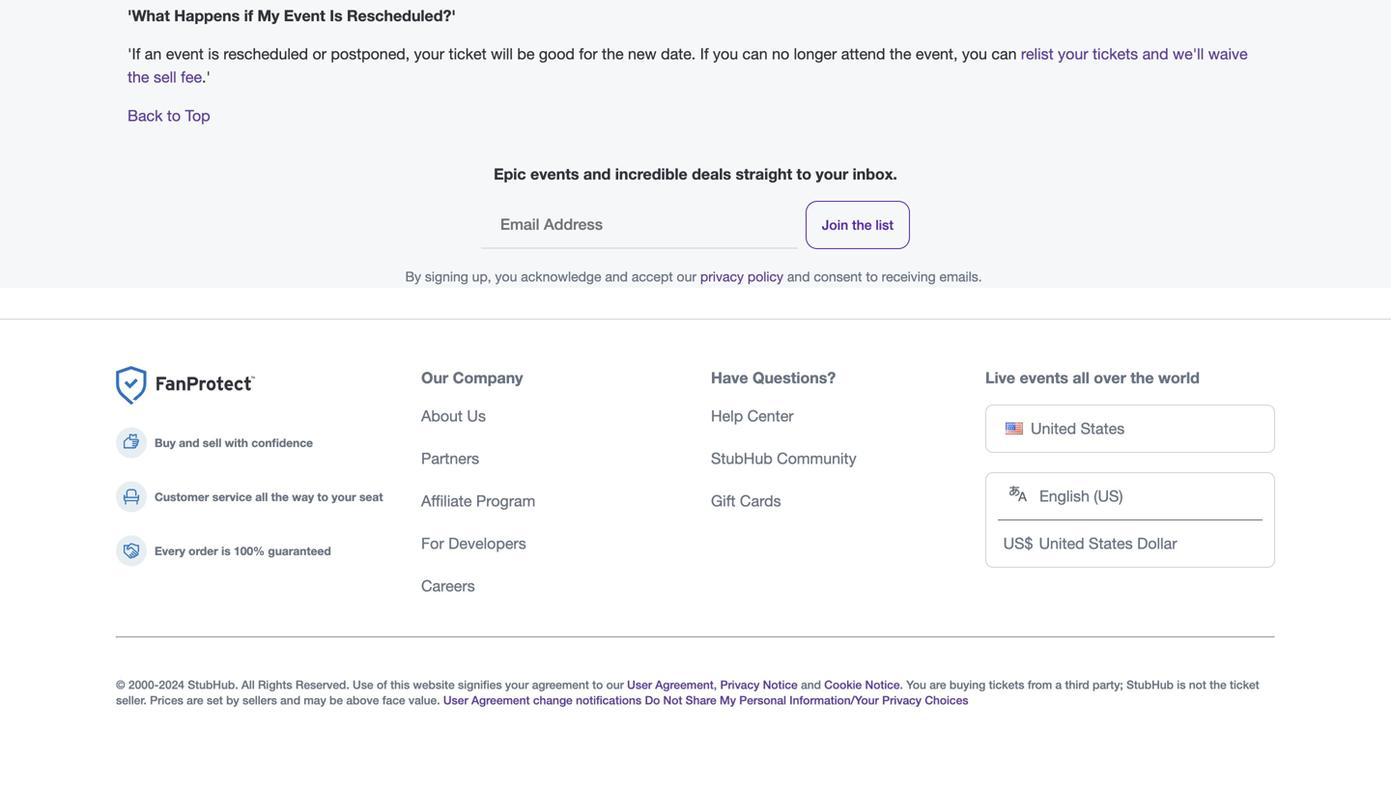 Task type: vqa. For each thing, say whether or not it's contained in the screenshot.
the of
yes



Task type: describe. For each thing, give the bounding box(es) containing it.
be inside '. you are buying tickets from a third party; stubhub is not the ticket seller. prices are set by sellers and may be above face value.'
[[330, 694, 343, 707]]

our company
[[421, 368, 523, 387]]

up,
[[472, 268, 491, 284]]

order
[[189, 544, 218, 558]]

'if an event is rescheduled or postponed, your ticket will be good for the new date. if you can no longer attend the event, you can
[[128, 45, 1021, 63]]

2 notice from the left
[[865, 678, 900, 692]]

and right policy
[[787, 268, 810, 284]]

to right way
[[317, 490, 328, 504]]

states inside button
[[1081, 420, 1125, 438]]

do not share my personal information/your privacy choices button
[[642, 693, 969, 708]]

events for live
[[1020, 368, 1069, 387]]

affiliate program
[[421, 492, 536, 510]]

0 horizontal spatial are
[[187, 694, 203, 707]]

party;
[[1093, 678, 1123, 692]]

all for the
[[255, 490, 268, 504]]

help
[[711, 407, 743, 425]]

united states button
[[986, 405, 1275, 472]]

affiliate program link
[[421, 492, 536, 510]]

0 vertical spatial ticket
[[449, 45, 487, 63]]

fee
[[181, 68, 202, 86]]

join the list
[[822, 217, 894, 233]]

1 vertical spatial states
[[1089, 535, 1133, 552]]

us
[[467, 407, 486, 425]]

2 horizontal spatial you
[[962, 45, 987, 63]]

1 horizontal spatial you
[[713, 45, 738, 63]]

world
[[1159, 368, 1200, 387]]

all
[[241, 678, 255, 692]]

top
[[185, 107, 210, 124]]

will
[[491, 45, 513, 63]]

and left 'accept'
[[605, 268, 628, 284]]

your left inbox.
[[816, 165, 849, 183]]

for developers link
[[421, 535, 526, 552]]

this
[[391, 678, 410, 692]]

united states
[[1031, 420, 1125, 438]]

is
[[330, 6, 343, 24]]

website
[[413, 678, 455, 692]]

privacy notice link
[[720, 678, 798, 692]]

privacy inside button
[[882, 694, 922, 707]]

every order is 100% guaranteed
[[155, 544, 331, 558]]

program
[[476, 492, 536, 510]]

company
[[453, 368, 523, 387]]

my inside button
[[720, 694, 736, 707]]

events for epic
[[530, 165, 579, 183]]

stubhub.
[[188, 678, 238, 692]]

gift cards
[[711, 492, 781, 510]]

buying
[[950, 678, 986, 692]]

1 vertical spatial user
[[443, 694, 468, 707]]

acknowledge
[[521, 268, 601, 284]]

relist
[[1021, 45, 1054, 63]]

cards
[[740, 492, 781, 510]]

affiliate
[[421, 492, 472, 510]]

not
[[663, 694, 682, 707]]

about us link
[[421, 407, 486, 425]]

user agreement link
[[627, 678, 714, 692]]

developers
[[448, 535, 526, 552]]

set
[[207, 694, 223, 707]]

signifies
[[458, 678, 502, 692]]

0 horizontal spatial stubhub
[[711, 450, 773, 467]]

by signing up, you acknowledge and accept our privacy policy and consent to receiving emails.
[[405, 268, 982, 284]]

way
[[292, 490, 314, 504]]

signing
[[425, 268, 468, 284]]

have questions?
[[711, 368, 836, 387]]

user agreement change notifications link
[[443, 694, 642, 707]]

waive
[[1208, 45, 1248, 63]]

consent
[[814, 268, 862, 284]]

customer
[[155, 490, 209, 504]]

to right straight
[[797, 165, 812, 183]]

english (us)
[[1040, 487, 1123, 505]]

careers
[[421, 577, 475, 595]]

postponed,
[[331, 45, 410, 63]]

you
[[907, 678, 927, 692]]

the right over
[[1131, 368, 1154, 387]]

.
[[900, 678, 903, 692]]

all for over
[[1073, 368, 1090, 387]]

fan protect gurantee image
[[116, 366, 255, 406]]

0 vertical spatial my
[[258, 6, 280, 24]]

do not share my personal information/your privacy choices
[[645, 694, 969, 707]]

stubhub community link
[[711, 450, 857, 467]]

an
[[145, 45, 162, 63]]

every
[[155, 544, 185, 558]]

tickets inside '. you are buying tickets from a third party; stubhub is not the ticket seller. prices are set by sellers and may be above face value.'
[[989, 678, 1025, 692]]

customer service all the way to your seat
[[155, 490, 383, 504]]

and inside '. you are buying tickets from a third party; stubhub is not the ticket seller. prices are set by sellers and may be above face value.'
[[280, 694, 301, 707]]

about us
[[421, 407, 486, 425]]

personal
[[739, 694, 786, 707]]

to inside button
[[167, 107, 181, 124]]

not
[[1189, 678, 1207, 692]]

with
[[225, 436, 248, 450]]

questions?
[[753, 368, 836, 387]]

1 notice from the left
[[763, 678, 798, 692]]

help center link
[[711, 407, 794, 425]]

the right for
[[602, 45, 624, 63]]

relist your tickets and we'll waive the sell fee link
[[128, 45, 1248, 86]]

our
[[421, 368, 448, 387]]

and inside relist your tickets and we'll waive the sell fee
[[1143, 45, 1169, 63]]

and left incredible
[[583, 165, 611, 183]]

0 vertical spatial are
[[930, 678, 947, 692]]

if
[[244, 6, 253, 24]]

0 vertical spatial is
[[208, 45, 219, 63]]

we'll
[[1173, 45, 1204, 63]]

incredible
[[615, 165, 688, 183]]

1 vertical spatial sell
[[203, 436, 222, 450]]

privacy policy link
[[700, 268, 784, 284]]

1 can from the left
[[743, 45, 768, 63]]

share
[[686, 694, 717, 707]]

0 horizontal spatial you
[[495, 268, 517, 284]]

if
[[700, 45, 709, 63]]

the left way
[[271, 490, 289, 504]]

confidence
[[251, 436, 313, 450]]

seat
[[359, 490, 383, 504]]

buy
[[155, 436, 176, 450]]

us$ united states dollar
[[1004, 535, 1177, 552]]

change
[[533, 694, 573, 707]]

no
[[772, 45, 790, 63]]



Task type: locate. For each thing, give the bounding box(es) containing it.
stubhub up gift cards
[[711, 450, 773, 467]]

policy
[[748, 268, 784, 284]]

0 horizontal spatial ticket
[[449, 45, 487, 63]]

1 vertical spatial stubhub
[[1127, 678, 1174, 692]]

gift
[[711, 492, 736, 510]]

0 vertical spatial privacy
[[720, 678, 760, 692]]

inbox.
[[853, 165, 897, 183]]

us$
[[1004, 535, 1033, 552]]

rescheduled
[[223, 45, 308, 63]]

events right the live
[[1020, 368, 1069, 387]]

agreement
[[532, 678, 589, 692]]

be down reserved.
[[330, 694, 343, 707]]

1 vertical spatial ticket
[[1230, 678, 1260, 692]]

our up the notifications
[[606, 678, 624, 692]]

1 horizontal spatial our
[[677, 268, 697, 284]]

2 can from the left
[[992, 45, 1017, 63]]

is inside '. you are buying tickets from a third party; stubhub is not the ticket seller. prices are set by sellers and may be above face value.'
[[1177, 678, 1186, 692]]

your left seat
[[332, 490, 356, 504]]

states down over
[[1081, 420, 1125, 438]]

what
[[132, 6, 170, 24]]

1 vertical spatial my
[[720, 694, 736, 707]]

tickets left from
[[989, 678, 1025, 692]]

agreement
[[655, 678, 714, 692], [472, 694, 530, 707]]

1 horizontal spatial user
[[627, 678, 652, 692]]

is up .'
[[208, 45, 219, 63]]

2000-
[[128, 678, 159, 692]]

by
[[405, 268, 421, 284]]

0 vertical spatial be
[[517, 45, 535, 63]]

emails.
[[940, 268, 982, 284]]

united right us$
[[1039, 535, 1085, 552]]

1 horizontal spatial agreement
[[655, 678, 714, 692]]

0 vertical spatial united
[[1031, 420, 1076, 438]]

0 horizontal spatial sell
[[154, 68, 177, 86]]

my right share
[[720, 694, 736, 707]]

accept
[[632, 268, 673, 284]]

back to top
[[128, 107, 210, 124]]

cookie notice link
[[824, 678, 900, 692]]

sellers
[[243, 694, 277, 707]]

0 horizontal spatial all
[[255, 490, 268, 504]]

1 vertical spatial united
[[1039, 535, 1085, 552]]

the left the list
[[852, 217, 872, 233]]

0 vertical spatial user
[[627, 678, 652, 692]]

may
[[304, 694, 326, 707]]

Email Address email field
[[485, 201, 798, 248]]

ticket inside '. you are buying tickets from a third party; stubhub is not the ticket seller. prices are set by sellers and may be above face value.'
[[1230, 678, 1260, 692]]

all left over
[[1073, 368, 1090, 387]]

and left "we'll"
[[1143, 45, 1169, 63]]

1 vertical spatial be
[[330, 694, 343, 707]]

our right 'accept'
[[677, 268, 697, 284]]

user
[[627, 678, 652, 692], [443, 694, 468, 707]]

help center
[[711, 407, 794, 425]]

the inside relist your tickets and we'll waive the sell fee
[[128, 68, 149, 86]]

1 horizontal spatial ticket
[[1230, 678, 1260, 692]]

0 horizontal spatial events
[[530, 165, 579, 183]]

is right order
[[221, 544, 231, 558]]

seller.
[[116, 694, 147, 707]]

receiving
[[882, 268, 936, 284]]

is left not
[[1177, 678, 1186, 692]]

1 vertical spatial privacy
[[882, 694, 922, 707]]

states left "dollar"
[[1089, 535, 1133, 552]]

1 horizontal spatial my
[[720, 694, 736, 707]]

information/your
[[790, 694, 879, 707]]

©
[[116, 678, 125, 692]]

0 vertical spatial stubhub
[[711, 450, 773, 467]]

sell left with
[[203, 436, 222, 450]]

partners
[[421, 450, 479, 467]]

event,
[[916, 45, 958, 63]]

from
[[1028, 678, 1052, 692]]

'if
[[128, 45, 140, 63]]

and right buy at bottom
[[179, 436, 199, 450]]

1 horizontal spatial '
[[452, 6, 456, 24]]

1 horizontal spatial are
[[930, 678, 947, 692]]

third
[[1065, 678, 1090, 692]]

0 horizontal spatial notice
[[763, 678, 798, 692]]

0 horizontal spatial be
[[330, 694, 343, 707]]

straight
[[736, 165, 792, 183]]

0 horizontal spatial tickets
[[989, 678, 1025, 692]]

1 horizontal spatial sell
[[203, 436, 222, 450]]

user down website
[[443, 694, 468, 707]]

to left top
[[167, 107, 181, 124]]

1 vertical spatial events
[[1020, 368, 1069, 387]]

1 horizontal spatial tickets
[[1093, 45, 1138, 63]]

1 ' from the left
[[128, 6, 132, 24]]

0 horizontal spatial user
[[443, 694, 468, 707]]

tickets left "we'll"
[[1093, 45, 1138, 63]]

rights
[[258, 678, 292, 692]]

all right service
[[255, 490, 268, 504]]

the down 'if
[[128, 68, 149, 86]]

for
[[579, 45, 598, 63]]

reserved.
[[296, 678, 349, 692]]

the inside button
[[852, 217, 872, 233]]

0 vertical spatial tickets
[[1093, 45, 1138, 63]]

be
[[517, 45, 535, 63], [330, 694, 343, 707]]

of
[[377, 678, 387, 692]]

ticket left will
[[449, 45, 487, 63]]

the inside '. you are buying tickets from a third party; stubhub is not the ticket seller. prices are set by sellers and may be above face value.'
[[1210, 678, 1227, 692]]

all
[[1073, 368, 1090, 387], [255, 490, 268, 504]]

to
[[167, 107, 181, 124], [797, 165, 812, 183], [866, 268, 878, 284], [317, 490, 328, 504], [592, 678, 603, 692]]

and down rights
[[280, 694, 301, 707]]

prices
[[150, 694, 183, 707]]

0 horizontal spatial our
[[606, 678, 624, 692]]

stubhub community
[[711, 450, 857, 467]]

attend
[[841, 45, 885, 63]]

0 horizontal spatial privacy
[[720, 678, 760, 692]]

join the list button
[[806, 201, 910, 249]]

2 ' from the left
[[452, 6, 456, 24]]

the right not
[[1210, 678, 1227, 692]]

events right epic
[[530, 165, 579, 183]]

for developers
[[421, 535, 526, 552]]

2 vertical spatial is
[[1177, 678, 1186, 692]]

the left the event,
[[890, 45, 912, 63]]

careers link
[[421, 577, 475, 595]]

you right the event,
[[962, 45, 987, 63]]

1 vertical spatial all
[[255, 490, 268, 504]]

ticket right not
[[1230, 678, 1260, 692]]

1 vertical spatial our
[[606, 678, 624, 692]]

can left relist
[[992, 45, 1017, 63]]

you right if
[[713, 45, 738, 63]]

privacy right ,
[[720, 678, 760, 692]]

0 horizontal spatial is
[[208, 45, 219, 63]]

notice up personal on the right
[[763, 678, 798, 692]]

0 horizontal spatial '
[[128, 6, 132, 24]]

choices
[[925, 694, 969, 707]]

my
[[258, 6, 280, 24], [720, 694, 736, 707]]

stubhub
[[711, 450, 773, 467], [1127, 678, 1174, 692]]

1 vertical spatial agreement
[[472, 694, 530, 707]]

0 vertical spatial our
[[677, 268, 697, 284]]

0 horizontal spatial can
[[743, 45, 768, 63]]

or
[[313, 45, 327, 63]]

2024
[[159, 678, 185, 692]]

stubhub right party;
[[1127, 678, 1174, 692]]

your
[[414, 45, 445, 63], [1058, 45, 1089, 63], [816, 165, 849, 183], [332, 490, 356, 504], [505, 678, 529, 692]]

2 horizontal spatial is
[[1177, 678, 1186, 692]]

service
[[212, 490, 252, 504]]

1 vertical spatial are
[[187, 694, 203, 707]]

a
[[1056, 678, 1062, 692]]

1 horizontal spatial can
[[992, 45, 1017, 63]]

united down live events all over the world
[[1031, 420, 1076, 438]]

and up do not share my personal information/your privacy choices
[[801, 678, 821, 692]]

sell inside relist your tickets and we'll waive the sell fee
[[154, 68, 177, 86]]

good
[[539, 45, 575, 63]]

privacy down .
[[882, 694, 922, 707]]

your inside relist your tickets and we'll waive the sell fee
[[1058, 45, 1089, 63]]

1 horizontal spatial stubhub
[[1127, 678, 1174, 692]]

1 horizontal spatial be
[[517, 45, 535, 63]]

to right the consent
[[866, 268, 878, 284]]

our
[[677, 268, 697, 284], [606, 678, 624, 692]]

you
[[713, 45, 738, 63], [962, 45, 987, 63], [495, 268, 517, 284]]

sell down an at top
[[154, 68, 177, 86]]

notice left 'you'
[[865, 678, 900, 692]]

stubhub inside '. you are buying tickets from a third party; stubhub is not the ticket seller. prices are set by sellers and may be above face value.'
[[1127, 678, 1174, 692]]

0 vertical spatial all
[[1073, 368, 1090, 387]]

cookie
[[824, 678, 862, 692]]

0 horizontal spatial agreement
[[472, 694, 530, 707]]

1 horizontal spatial all
[[1073, 368, 1090, 387]]

by
[[226, 694, 239, 707]]

list
[[876, 217, 894, 233]]

are up choices
[[930, 678, 947, 692]]

1 horizontal spatial is
[[221, 544, 231, 558]]

tickets inside relist your tickets and we'll waive the sell fee
[[1093, 45, 1138, 63]]

community
[[777, 450, 857, 467]]

. you are buying tickets from a third party; stubhub is not the ticket seller. prices are set by sellers and may be above face value.
[[116, 678, 1260, 707]]

agreement down © 2000-2024 stubhub. all rights reserved. use of this website signifies your agreement to our user agreement , privacy notice and cookie notice
[[472, 694, 530, 707]]

0 horizontal spatial my
[[258, 6, 280, 24]]

new
[[628, 45, 657, 63]]

agreement up not
[[655, 678, 714, 692]]

over
[[1094, 368, 1126, 387]]

be right will
[[517, 45, 535, 63]]

for
[[421, 535, 444, 552]]

above
[[346, 694, 379, 707]]

0 vertical spatial states
[[1081, 420, 1125, 438]]

language_20x20 image
[[1009, 484, 1028, 504]]

0 vertical spatial agreement
[[655, 678, 714, 692]]

rescheduled?
[[347, 6, 452, 24]]

tickets
[[1093, 45, 1138, 63], [989, 678, 1025, 692]]

0 vertical spatial events
[[530, 165, 579, 183]]

my right if
[[258, 6, 280, 24]]

you right up, at the left top
[[495, 268, 517, 284]]

guaranteed
[[268, 544, 331, 558]]

english
[[1040, 487, 1090, 505]]

1 vertical spatial tickets
[[989, 678, 1025, 692]]

about
[[421, 407, 463, 425]]

your down rescheduled?
[[414, 45, 445, 63]]

0 vertical spatial sell
[[154, 68, 177, 86]]

user up do
[[627, 678, 652, 692]]

1 vertical spatial is
[[221, 544, 231, 558]]

join
[[822, 217, 848, 233]]

have
[[711, 368, 748, 387]]

1 horizontal spatial notice
[[865, 678, 900, 692]]

to up the notifications
[[592, 678, 603, 692]]

are left 'set'
[[187, 694, 203, 707]]

your right relist
[[1058, 45, 1089, 63]]

back to top button
[[128, 104, 210, 127]]

your up user agreement change notifications "link"
[[505, 678, 529, 692]]

1 horizontal spatial events
[[1020, 368, 1069, 387]]

can left no
[[743, 45, 768, 63]]

united inside united states button
[[1031, 420, 1076, 438]]

1 horizontal spatial privacy
[[882, 694, 922, 707]]



